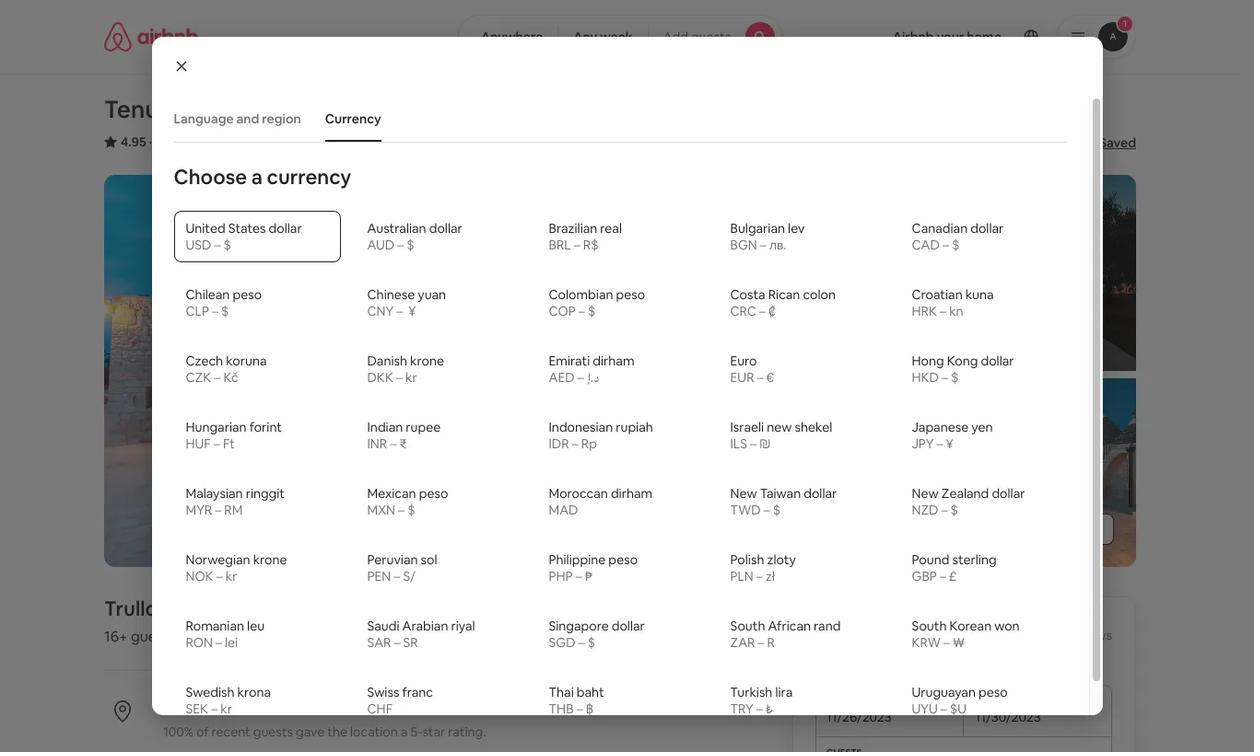 Task type: describe. For each thing, give the bounding box(es) containing it.
swiss
[[367, 685, 399, 701]]

· cisternino, puglia, italy, italy
[[233, 134, 412, 153]]

jpy
[[912, 436, 934, 452]]

croatian kuna hrk – kn
[[912, 287, 994, 320]]

south for zar
[[730, 618, 765, 635]]

0 vertical spatial 138
[[156, 134, 177, 150]]

puglia,
[[312, 134, 352, 150]]

brazilian
[[549, 220, 597, 237]]

usd
[[186, 237, 211, 253]]

language
[[174, 111, 234, 127]]

– for thai baht thb – ฿
[[576, 701, 583, 718]]

rating.
[[448, 724, 486, 741]]

лв.
[[769, 237, 786, 253]]

$ inside united states dollar usd – $
[[223, 237, 231, 253]]

turkish
[[730, 685, 773, 701]]

bedrooms
[[204, 628, 274, 647]]

0 vertical spatial 4.95 · 138 reviews
[[121, 134, 226, 150]]

guests for 16+ guests
[[131, 628, 176, 647]]

recent
[[211, 724, 250, 741]]

leu
[[247, 618, 265, 635]]

– for croatian kuna hrk – kn
[[940, 303, 946, 320]]

– for norwegian krone nok – kr
[[216, 569, 223, 585]]

of
[[196, 724, 209, 741]]

united states dollar usd – $
[[186, 220, 302, 253]]

south african rand zar – r
[[730, 618, 841, 651]]

hosted
[[162, 596, 229, 622]]

£
[[949, 569, 957, 585]]

ils
[[730, 436, 747, 452]]

gbp
[[912, 569, 937, 585]]

peruvian
[[367, 552, 418, 569]]

norwegian
[[186, 552, 250, 569]]

– for indian rupee inr – ₹
[[390, 436, 396, 452]]

sgd
[[549, 635, 575, 651]]

– for indonesian rupiah idr – rp
[[572, 436, 578, 452]]

s/
[[403, 569, 416, 585]]

shekel
[[795, 419, 832, 436]]

peso for chilean peso clp – $
[[233, 287, 262, 303]]

1 vertical spatial 138
[[1044, 628, 1064, 644]]

singapore
[[549, 618, 609, 635]]

moroccan dirham mad
[[549, 486, 653, 519]]

huf
[[186, 436, 211, 452]]

₡
[[769, 303, 776, 320]]

11/26/2023
[[826, 710, 892, 726]]

bulgarian lev bgn – лв.
[[730, 220, 805, 253]]

dollar inside united states dollar usd – $
[[269, 220, 302, 237]]

tenuta semeraro trulli image 5 image
[[885, 379, 1136, 568]]

trulli
[[302, 94, 356, 125]]

dollar inside canadian dollar cad – $
[[970, 220, 1004, 237]]

african
[[768, 618, 811, 635]]

– for mexican peso mxn – $
[[398, 502, 405, 519]]

– for colombian peso cop – $
[[578, 303, 585, 320]]

– for philippine peso php – ₱
[[576, 569, 582, 585]]

won
[[994, 618, 1020, 635]]

cop
[[549, 303, 576, 320]]

kuna
[[965, 287, 994, 303]]

sol
[[421, 552, 437, 569]]

lira
[[775, 685, 793, 701]]

– for peruvian sol pen – s/
[[394, 569, 400, 585]]

new for twd
[[730, 486, 757, 502]]

dollar inside singapore dollar sgd – $
[[612, 618, 645, 635]]

italy,
[[355, 134, 383, 150]]

0 vertical spatial 4.95
[[121, 134, 146, 150]]

share button
[[995, 127, 1066, 158]]

tenuta semeraro trulli image 4 image
[[885, 175, 1136, 371]]

euro
[[730, 353, 757, 369]]

indonesian
[[549, 419, 613, 436]]

zar
[[730, 635, 755, 651]]

peso for colombian peso cop – $
[[616, 287, 645, 303]]

krw
[[912, 635, 941, 651]]

2 horizontal spatial ·
[[1037, 628, 1040, 644]]

1 horizontal spatial location
[[350, 724, 398, 741]]

saudi arabian riyal sar – sr
[[367, 618, 475, 651]]

baht
[[577, 685, 604, 701]]

baths
[[367, 628, 405, 647]]

malaysian ringgit myr – rm
[[186, 486, 285, 519]]

add
[[663, 29, 688, 45]]

emirati dirham aed – ﺩ.ﺇ
[[549, 353, 634, 386]]

tenuta semeraro trulli
[[104, 94, 356, 125]]

10
[[186, 628, 201, 647]]

₱
[[585, 569, 592, 585]]

$2,365 $1,683 total before taxes
[[815, 620, 944, 664]]

r$
[[583, 237, 598, 253]]

– for polish zloty pln – zł
[[756, 569, 763, 585]]

languages dialog
[[152, 37, 1102, 749]]

forint
[[249, 419, 282, 436]]

hungarian
[[186, 419, 247, 436]]

– for emirati dirham aed – ﺩ.ﺇ
[[577, 369, 584, 386]]

canadian dollar cad – $
[[912, 220, 1004, 253]]

kr for sek – kr
[[220, 701, 232, 718]]

– for canadian dollar cad – $
[[942, 237, 949, 253]]

trullo
[[104, 596, 157, 622]]

– for swedish krona sek – kr
[[211, 701, 218, 718]]

pound sterling gbp – £
[[912, 552, 997, 585]]

$1,683
[[883, 620, 944, 646]]

– inside the israeli new shekel ils – ₪
[[750, 436, 756, 452]]

show all photos button
[[967, 514, 1114, 546]]

– for malaysian ringgit myr – rm
[[215, 502, 221, 519]]

– for singapore dollar sgd – $
[[578, 635, 585, 651]]

– for japanese yen jpy – ¥
[[937, 436, 943, 452]]

ft
[[223, 436, 235, 452]]

rican
[[768, 287, 800, 303]]

colombian
[[549, 287, 613, 303]]

currency
[[325, 111, 381, 127]]

language and region
[[174, 111, 301, 127]]

share
[[1024, 135, 1059, 151]]

taiwan
[[760, 486, 801, 502]]

guests inside great location 100% of recent guests gave the location a 5-star rating.
[[253, 724, 293, 741]]

total
[[815, 647, 845, 664]]

a inside great location 100% of recent guests gave the location a 5-star rating.
[[401, 724, 408, 741]]

dollar inside hong kong dollar hkd – $
[[981, 353, 1014, 369]]

₪
[[759, 436, 771, 452]]

– for romanian leu ron – lei
[[216, 635, 222, 651]]

guests for add guests
[[691, 29, 731, 45]]

kr for dkk – kr
[[406, 369, 417, 386]]

peso for mexican peso mxn – $
[[419, 486, 448, 502]]

indonesian rupiah idr – rp
[[549, 419, 653, 452]]

tenuta semeraro trulli image 1 image
[[104, 175, 620, 568]]

0 horizontal spatial location
[[206, 700, 262, 720]]

100%
[[163, 724, 193, 741]]

the
[[327, 724, 347, 741]]

danish krone dkk – kr
[[367, 353, 444, 386]]

$ inside hong kong dollar hkd – $
[[951, 369, 959, 386]]

uruguayan peso uyu – $u
[[912, 685, 1008, 718]]

0 horizontal spatial reviews
[[179, 134, 226, 150]]

euro eur – €
[[730, 353, 774, 386]]

uyu
[[912, 701, 938, 718]]



Task type: vqa. For each thing, say whether or not it's contained in the screenshot.
Moroccan
yes



Task type: locate. For each thing, give the bounding box(es) containing it.
– left ¥
[[937, 436, 943, 452]]

a down cisternino,
[[251, 164, 262, 190]]

new inside new taiwan dollar twd – $
[[730, 486, 757, 502]]

anywhere
[[481, 29, 543, 45]]

0 horizontal spatial new
[[730, 486, 757, 502]]

2 vertical spatial kr
[[220, 701, 232, 718]]

– inside philippine peso php – ₱
[[576, 569, 582, 585]]

emirati
[[549, 353, 590, 369]]

guests down the "trullo" on the bottom of page
[[131, 628, 176, 647]]

– right cop
[[578, 303, 585, 320]]

krone right norwegian
[[253, 552, 287, 569]]

138 right won
[[1044, 628, 1064, 644]]

a
[[251, 164, 262, 190], [401, 724, 408, 741]]

0 horizontal spatial guests
[[131, 628, 176, 647]]

$ right cop
[[588, 303, 595, 320]]

chilean
[[186, 287, 230, 303]]

– left sr
[[394, 635, 400, 651]]

– inside singapore dollar sgd – $
[[578, 635, 585, 651]]

– left kn
[[940, 303, 946, 320]]

– inside croatian kuna hrk – kn
[[940, 303, 946, 320]]

– inside 'mexican peso mxn – $'
[[398, 502, 405, 519]]

kr inside norwegian krone nok – kr
[[226, 569, 237, 585]]

1 vertical spatial 4.95 · 138 reviews
[[1009, 628, 1112, 644]]

japanese yen jpy – ¥
[[912, 419, 993, 452]]

czech koruna czk – kč
[[186, 353, 267, 386]]

try
[[730, 701, 753, 718]]

– inside turkish lira try – ₺
[[756, 701, 763, 718]]

thai
[[549, 685, 574, 701]]

1 horizontal spatial 138
[[1044, 628, 1064, 644]]

– left r$
[[574, 237, 580, 253]]

pln
[[730, 569, 753, 585]]

peso
[[233, 287, 262, 303], [616, 287, 645, 303], [419, 486, 448, 502], [608, 552, 638, 569], [979, 685, 1008, 701]]

$ right nzd
[[950, 502, 958, 519]]

– inside swedish krona sek – kr
[[211, 701, 218, 718]]

inr
[[367, 436, 387, 452]]

swedish krona sek – kr
[[186, 685, 271, 718]]

– left rp
[[572, 436, 578, 452]]

$
[[223, 237, 231, 253], [407, 237, 414, 253], [952, 237, 959, 253], [221, 303, 229, 320], [588, 303, 595, 320], [951, 369, 959, 386], [407, 502, 415, 519], [773, 502, 781, 519], [950, 502, 958, 519], [588, 635, 595, 651]]

1 horizontal spatial 4.95 · 138 reviews
[[1009, 628, 1112, 644]]

– for czech koruna czk – kč
[[214, 369, 221, 386]]

yuan
[[418, 287, 446, 303]]

taxes
[[890, 647, 922, 664]]

$ inside colombian peso cop – $
[[588, 303, 595, 320]]

$ inside new zealand dollar nzd – $
[[950, 502, 958, 519]]

– for turkish lira try – ₺
[[756, 701, 763, 718]]

– right nzd
[[941, 502, 948, 519]]

by francesco
[[233, 596, 359, 622]]

dollar right kong
[[981, 353, 1014, 369]]

new for nzd
[[912, 486, 939, 502]]

brl
[[549, 237, 571, 253]]

peso inside philippine peso php – ₱
[[608, 552, 638, 569]]

– inside new zealand dollar nzd – $
[[941, 502, 948, 519]]

idr
[[549, 436, 569, 452]]

new left zealand in the bottom right of the page
[[912, 486, 939, 502]]

1 vertical spatial dirham
[[611, 486, 653, 502]]

kr up recent
[[220, 701, 232, 718]]

1 horizontal spatial south
[[912, 618, 947, 635]]

1 vertical spatial kr
[[226, 569, 237, 585]]

reviews down language
[[179, 134, 226, 150]]

chinese yuan cny – ￥
[[367, 287, 446, 320]]

– for brazilian real brl – r$
[[574, 237, 580, 253]]

– right dkk
[[396, 369, 403, 386]]

great location 100% of recent guests gave the location a 5-star rating.
[[163, 700, 486, 741]]

new left "taiwan"
[[730, 486, 757, 502]]

dollar right states
[[269, 220, 302, 237]]

– inside euro eur – €
[[757, 369, 763, 386]]

$2,365
[[815, 620, 879, 646]]

– left ₱
[[576, 569, 582, 585]]

peso inside uruguayan peso uyu – $u
[[979, 685, 1008, 701]]

rupiah
[[616, 419, 653, 436]]

1 horizontal spatial guests
[[253, 724, 293, 741]]

nzd
[[912, 502, 938, 519]]

saudi
[[367, 618, 399, 635]]

1 vertical spatial a
[[401, 724, 408, 741]]

– left ﺩ.ﺇ
[[577, 369, 584, 386]]

– inside hong kong dollar hkd – $
[[942, 369, 948, 386]]

2 south from the left
[[912, 618, 947, 635]]

mad
[[549, 502, 578, 519]]

kr inside danish krone dkk – kr
[[406, 369, 417, 386]]

great
[[163, 700, 203, 720]]

dirham right moroccan
[[611, 486, 653, 502]]

4.95 down tenuta
[[121, 134, 146, 150]]

$ right aud
[[407, 237, 414, 253]]

0 horizontal spatial 4.95
[[121, 134, 146, 150]]

1 vertical spatial reviews
[[1067, 628, 1112, 644]]

krone inside danish krone dkk – kr
[[410, 353, 444, 369]]

– inside bulgarian lev bgn – лв.
[[760, 237, 766, 253]]

– left rm
[[215, 502, 221, 519]]

0 vertical spatial guests
[[691, 29, 731, 45]]

4.95 · 138 reviews right 'korean'
[[1009, 628, 1112, 644]]

tab list inside choose a language and currency element
[[164, 96, 1067, 142]]

dirham for moroccan dirham mad
[[611, 486, 653, 502]]

tenuta semeraro trulli image 3 image
[[627, 379, 878, 568]]

location
[[206, 700, 262, 720], [350, 724, 398, 741]]

$ inside 'mexican peso mxn – $'
[[407, 502, 415, 519]]

chinese
[[367, 287, 415, 303]]

location up recent
[[206, 700, 262, 720]]

pen
[[367, 569, 391, 585]]

0 vertical spatial kr
[[406, 369, 417, 386]]

guests
[[691, 29, 731, 45], [131, 628, 176, 647], [253, 724, 293, 741]]

$ right clp
[[221, 303, 229, 320]]

1 horizontal spatial reviews
[[1067, 628, 1112, 644]]

$ inside singapore dollar sgd – $
[[588, 635, 595, 651]]

– for australian dollar aud – $
[[397, 237, 404, 253]]

– right nok at the left bottom of the page
[[216, 569, 223, 585]]

choose a language and currency element
[[163, 96, 1078, 749]]

– right hkd
[[942, 369, 948, 386]]

– left zł
[[756, 569, 763, 585]]

peso inside chilean peso clp – $
[[233, 287, 262, 303]]

costa
[[730, 287, 765, 303]]

r
[[767, 635, 775, 651]]

dirham right emirati on the left of page
[[593, 353, 634, 369]]

new inside new zealand dollar nzd – $
[[912, 486, 939, 502]]

0 vertical spatial location
[[206, 700, 262, 720]]

– for danish krone dkk – kr
[[396, 369, 403, 386]]

– left the kč
[[214, 369, 221, 386]]

dollar right "taiwan"
[[804, 486, 837, 502]]

– right aud
[[397, 237, 404, 253]]

– left £
[[940, 569, 946, 585]]

– inside polish zloty pln – zł
[[756, 569, 763, 585]]

semeraro
[[187, 94, 297, 125]]

dollar inside new taiwan dollar twd – $
[[804, 486, 837, 502]]

– right usd
[[214, 237, 221, 253]]

– inside the costa rican colon crc – ₡
[[759, 303, 766, 320]]

crc
[[730, 303, 756, 320]]

south left r
[[730, 618, 765, 635]]

peso right colombian
[[616, 287, 645, 303]]

0 vertical spatial a
[[251, 164, 262, 190]]

dirham inside moroccan dirham mad
[[611, 486, 653, 502]]

kr right nok at the left bottom of the page
[[226, 569, 237, 585]]

kč
[[223, 369, 238, 386]]

0 horizontal spatial south
[[730, 618, 765, 635]]

krone
[[410, 353, 444, 369], [253, 552, 287, 569]]

peso for philippine peso php – ₱
[[608, 552, 638, 569]]

5-
[[410, 724, 422, 741]]

– inside romanian leu ron – lei
[[216, 635, 222, 651]]

1 vertical spatial 4.95
[[1009, 628, 1034, 644]]

rand
[[814, 618, 841, 635]]

– inside norwegian krone nok – kr
[[216, 569, 223, 585]]

dollar inside new zealand dollar nzd – $
[[992, 486, 1025, 502]]

guests inside button
[[691, 29, 731, 45]]

– inside united states dollar usd – $
[[214, 237, 221, 253]]

– inside "south african rand zar – r"
[[758, 635, 764, 651]]

cisternino,
[[244, 134, 310, 150]]

4.95 · 138 reviews down language
[[121, 134, 226, 150]]

– for uruguayan peso uyu – $u
[[941, 701, 947, 718]]

· right won
[[1037, 628, 1040, 644]]

south
[[730, 618, 765, 635], [912, 618, 947, 635]]

krone for danish krone dkk – kr
[[410, 353, 444, 369]]

$ right 'mxn'
[[407, 502, 415, 519]]

1 horizontal spatial krone
[[410, 353, 444, 369]]

– left ₡
[[759, 303, 766, 320]]

south left ₩
[[912, 618, 947, 635]]

– inside brazilian real brl – r$
[[574, 237, 580, 253]]

– right twd
[[764, 502, 770, 519]]

kr right dkk
[[406, 369, 417, 386]]

138 down tenuta
[[156, 134, 177, 150]]

dirham for emirati dirham aed – ﺩ.ﺇ
[[593, 353, 634, 369]]

peso inside 'mexican peso mxn – $'
[[419, 486, 448, 502]]

ringgit
[[246, 486, 285, 502]]

moroccan
[[549, 486, 608, 502]]

– left ft at the bottom left of the page
[[214, 436, 220, 452]]

1 horizontal spatial new
[[912, 486, 939, 502]]

– right sek
[[211, 701, 218, 718]]

peso right chilean
[[233, 287, 262, 303]]

singapore dollar sgd – $
[[549, 618, 645, 651]]

dollar right australian
[[429, 220, 462, 237]]

0 horizontal spatial ·
[[149, 134, 152, 150]]

– for chinese yuan cny – ￥
[[396, 303, 403, 320]]

malaysian
[[186, 486, 243, 502]]

– left ₪
[[750, 436, 756, 452]]

thai baht thb – ฿
[[549, 685, 604, 718]]

anywhere button
[[458, 15, 559, 59]]

guests left gave
[[253, 724, 293, 741]]

1 horizontal spatial 4.95
[[1009, 628, 1034, 644]]

– inside uruguayan peso uyu – $u
[[941, 701, 947, 718]]

profile element
[[804, 0, 1136, 74]]

a inside dialog
[[251, 164, 262, 190]]

krone right danish
[[410, 353, 444, 369]]

$ right cad
[[952, 237, 959, 253]]

– for chilean peso clp – $
[[212, 303, 218, 320]]

peso right the mexican at bottom left
[[419, 486, 448, 502]]

zloty
[[767, 552, 796, 569]]

– inside peruvian sol pen – s/
[[394, 569, 400, 585]]

0 horizontal spatial krone
[[253, 552, 287, 569]]

0 vertical spatial krone
[[410, 353, 444, 369]]

1 horizontal spatial ·
[[233, 134, 237, 153]]

peso inside colombian peso cop – $
[[616, 287, 645, 303]]

israeli new shekel ils – ₪
[[730, 419, 832, 452]]

2 new from the left
[[912, 486, 939, 502]]

$ inside australian dollar aud – $
[[407, 237, 414, 253]]

– inside canadian dollar cad – $
[[942, 237, 949, 253]]

$ right twd
[[773, 502, 781, 519]]

– right sgd
[[578, 635, 585, 651]]

cad
[[912, 237, 940, 253]]

None search field
[[458, 15, 782, 59]]

– inside australian dollar aud – $
[[397, 237, 404, 253]]

– inside japanese yen jpy – ¥
[[937, 436, 943, 452]]

2 horizontal spatial guests
[[691, 29, 731, 45]]

– for bulgarian lev bgn – лв.
[[760, 237, 766, 253]]

myr
[[186, 502, 212, 519]]

0 horizontal spatial a
[[251, 164, 262, 190]]

– inside thai baht thb – ฿
[[576, 701, 583, 718]]

– inside colombian peso cop – $
[[578, 303, 585, 320]]

rm
[[224, 502, 243, 519]]

₩
[[953, 635, 965, 651]]

– inside chilean peso clp – $
[[212, 303, 218, 320]]

– inside emirati dirham aed – ﺩ.ﺇ
[[577, 369, 584, 386]]

none search field containing anywhere
[[458, 15, 782, 59]]

south for krw
[[912, 618, 947, 635]]

trullo hosted by francesco
[[104, 596, 359, 622]]

– inside hungarian forint huf – ft
[[214, 436, 220, 452]]

new zealand dollar nzd – $
[[912, 486, 1025, 519]]

dollar right singapore
[[612, 618, 645, 635]]

– left лв.
[[760, 237, 766, 253]]

– inside south korean won krw – ₩
[[943, 635, 950, 651]]

– left ฿
[[576, 701, 583, 718]]

$ right sgd
[[588, 635, 595, 651]]

tab list
[[164, 96, 1067, 142]]

– left s/
[[394, 569, 400, 585]]

rupee
[[406, 419, 441, 436]]

– left ₹
[[390, 436, 396, 452]]

0 horizontal spatial 138
[[156, 134, 177, 150]]

tenuta semeraro trulli image 2 image
[[627, 175, 878, 371]]

– inside danish krone dkk – kr
[[396, 369, 403, 386]]

0 vertical spatial reviews
[[179, 134, 226, 150]]

dollar
[[269, 220, 302, 237], [429, 220, 462, 237], [970, 220, 1004, 237], [981, 353, 1014, 369], [804, 486, 837, 502], [992, 486, 1025, 502], [612, 618, 645, 635]]

czech
[[186, 353, 223, 369]]

– right cad
[[942, 237, 949, 253]]

dirham inside emirati dirham aed – ﺩ.ﺇ
[[593, 353, 634, 369]]

polish zloty pln – zł
[[730, 552, 796, 585]]

– left ₺
[[756, 701, 763, 718]]

dollar up show
[[992, 486, 1025, 502]]

before
[[847, 647, 887, 664]]

danish
[[367, 353, 407, 369]]

$ inside chilean peso clp – $
[[221, 303, 229, 320]]

canadian
[[912, 220, 968, 237]]

1 vertical spatial location
[[350, 724, 398, 741]]

– for hungarian forint huf – ft
[[214, 436, 220, 452]]

krone inside norwegian krone nok – kr
[[253, 552, 287, 569]]

south inside "south african rand zar – r"
[[730, 618, 765, 635]]

– inside saudi arabian riyal sar – sr
[[394, 635, 400, 651]]

– left ₩
[[943, 635, 950, 651]]

– inside indian rupee inr – ₹
[[390, 436, 396, 452]]

tab list containing language and region
[[164, 96, 1067, 142]]

· down language and region
[[233, 134, 237, 153]]

– right clp
[[212, 303, 218, 320]]

show
[[1004, 522, 1037, 538]]

16+
[[104, 628, 128, 647]]

1 vertical spatial krone
[[253, 552, 287, 569]]

– inside new taiwan dollar twd – $
[[764, 502, 770, 519]]

– right 'mxn'
[[398, 502, 405, 519]]

· down tenuta
[[149, 134, 152, 150]]

– inside indonesian rupiah idr – rp
[[572, 436, 578, 452]]

turkish lira try – ₺
[[730, 685, 793, 718]]

– left €
[[757, 369, 763, 386]]

south inside south korean won krw – ₩
[[912, 618, 947, 635]]

hungarian forint huf – ft
[[186, 419, 282, 452]]

– left ￥
[[396, 303, 403, 320]]

– inside pound sterling gbp – £
[[940, 569, 946, 585]]

– left lei
[[216, 635, 222, 651]]

– for pound sterling gbp – £
[[940, 569, 946, 585]]

– left r
[[758, 635, 764, 651]]

kr inside swedish krona sek – kr
[[220, 701, 232, 718]]

– inside chinese yuan cny – ￥
[[396, 303, 403, 320]]

dollar right the canadian
[[970, 220, 1004, 237]]

$ right usd
[[223, 237, 231, 253]]

$ right hkd
[[951, 369, 959, 386]]

kr for nok – kr
[[226, 569, 237, 585]]

$ inside new taiwan dollar twd – $
[[773, 502, 781, 519]]

peso right ₱
[[608, 552, 638, 569]]

currency
[[267, 164, 351, 190]]

2 vertical spatial guests
[[253, 724, 293, 741]]

a left 5-
[[401, 724, 408, 741]]

dollar inside australian dollar aud – $
[[429, 220, 462, 237]]

hong kong dollar hkd – $
[[912, 353, 1014, 386]]

peso for uruguayan peso uyu – $u
[[979, 685, 1008, 701]]

11/30/2023
[[975, 710, 1041, 726]]

1 south from the left
[[730, 618, 765, 635]]

croatian
[[912, 287, 963, 303]]

1 new from the left
[[730, 486, 757, 502]]

location down chf in the left of the page
[[350, 724, 398, 741]]

uruguayan
[[912, 685, 976, 701]]

choose a currency
[[174, 164, 351, 190]]

– left $u
[[941, 701, 947, 718]]

reviews right won
[[1067, 628, 1112, 644]]

indian rupee inr – ₹
[[367, 419, 441, 452]]

koruna
[[226, 353, 267, 369]]

1 horizontal spatial a
[[401, 724, 408, 741]]

฿
[[586, 701, 593, 718]]

new
[[767, 419, 792, 436]]

peso up "11/30/2023"
[[979, 685, 1008, 701]]

4.95 right 'korean'
[[1009, 628, 1034, 644]]

australian dollar aud – $
[[367, 220, 462, 253]]

$ inside canadian dollar cad – $
[[952, 237, 959, 253]]

1 vertical spatial guests
[[131, 628, 176, 647]]

romanian leu ron – lei
[[186, 618, 265, 651]]

0 vertical spatial dirham
[[593, 353, 634, 369]]

– inside "czech koruna czk – kč"
[[214, 369, 221, 386]]

0 horizontal spatial 4.95 · 138 reviews
[[121, 134, 226, 150]]

choose
[[174, 164, 247, 190]]

– inside malaysian ringgit myr – rm
[[215, 502, 221, 519]]

krone for norwegian krone nok – kr
[[253, 552, 287, 569]]

guests right add
[[691, 29, 731, 45]]

tenuta
[[104, 94, 182, 125]]



